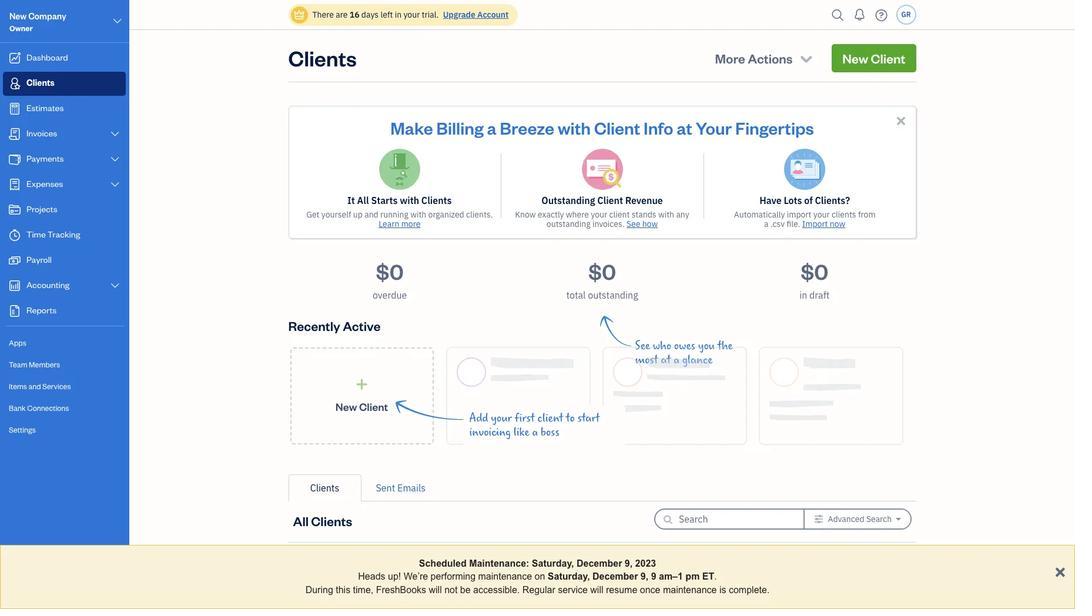 Task type: vqa. For each thing, say whether or not it's contained in the screenshot.
All Clients
yes



Task type: describe. For each thing, give the bounding box(es) containing it.
payments
[[26, 153, 64, 164]]

client image
[[8, 78, 22, 89]]

apps
[[9, 338, 26, 348]]

am–1
[[659, 572, 683, 582]]

payroll link
[[3, 249, 126, 273]]

chart image
[[8, 280, 22, 292]]

bank connections link
[[3, 398, 126, 419]]

estimates link
[[3, 97, 126, 121]]

members
[[29, 360, 60, 369]]

gr button
[[897, 5, 917, 25]]

days
[[362, 9, 379, 20]]

at inside see who owes you the most at a glance
[[661, 353, 671, 367]]

and inside it all starts with clients get yourself up and running with organized clients. learn more
[[365, 209, 379, 220]]

your inside know exactly where your client stands with any outstanding invoices.
[[591, 209, 608, 220]]

Search text field
[[679, 510, 785, 529]]

invoice image
[[8, 128, 22, 140]]

payment image
[[8, 154, 22, 165]]

performing
[[431, 572, 476, 582]]

× button
[[1055, 560, 1066, 582]]

chevron large down image for expenses
[[110, 180, 121, 189]]

add
[[470, 412, 489, 425]]

there
[[313, 9, 334, 20]]

pm
[[686, 572, 700, 582]]

start
[[578, 412, 600, 425]]

0 vertical spatial saturday,
[[532, 559, 574, 569]]

with right running
[[411, 209, 427, 220]]

client inside "add your first client to start invoicing like a boss"
[[538, 412, 564, 425]]

you
[[699, 339, 715, 353]]

up!
[[388, 572, 401, 582]]

connections
[[27, 403, 69, 413]]

services
[[42, 382, 71, 391]]

invoices.
[[593, 219, 625, 229]]

×
[[1055, 560, 1066, 582]]

invoices link
[[3, 122, 126, 146]]

accessible.
[[474, 585, 520, 595]]

chevrondown image
[[799, 50, 815, 66]]

items
[[9, 382, 27, 391]]

add your first client to start invoicing like a boss
[[470, 412, 600, 439]]

recently active
[[289, 318, 381, 334]]

draft
[[810, 289, 830, 301]]

more
[[402, 219, 421, 229]]

time tracking
[[26, 229, 80, 240]]

owner
[[9, 24, 33, 33]]

invoices
[[26, 128, 57, 139]]

search image
[[829, 6, 848, 24]]

bank connections
[[9, 403, 69, 413]]

chevron large down image for payments
[[110, 155, 121, 164]]

1 horizontal spatial 9,
[[641, 572, 649, 582]]

upgrade account link
[[441, 9, 509, 20]]

see for see how
[[627, 219, 641, 229]]

caretdown image
[[897, 515, 901, 524]]

who
[[653, 339, 672, 353]]

not
[[445, 585, 458, 595]]

crown image
[[293, 9, 306, 21]]

most
[[636, 353, 659, 367]]

advanced
[[828, 514, 865, 525]]

projects link
[[3, 198, 126, 222]]

0 vertical spatial december
[[577, 559, 623, 569]]

running
[[381, 209, 409, 220]]

learn
[[379, 219, 400, 229]]

fingertips
[[736, 116, 815, 139]]

see how
[[627, 219, 658, 229]]

it all starts with clients image
[[379, 149, 420, 190]]

main element
[[0, 0, 159, 609]]

and inside 'link'
[[28, 382, 41, 391]]

gr
[[902, 10, 912, 19]]

know
[[515, 209, 536, 220]]

2 horizontal spatial new
[[843, 50, 869, 66]]

chevron large down image for accounting
[[110, 281, 121, 291]]

make billing a breeze with client info at your fingertips
[[391, 116, 815, 139]]

sent emails
[[376, 482, 426, 494]]

time
[[26, 229, 46, 240]]

.
[[715, 572, 717, 582]]

plus image
[[355, 378, 369, 390]]

search
[[867, 514, 892, 525]]

of
[[805, 195, 813, 206]]

items and services
[[9, 382, 71, 391]]

close image
[[895, 114, 908, 128]]

estimate image
[[8, 103, 22, 115]]

this
[[336, 585, 351, 595]]

$0 in draft
[[800, 258, 830, 301]]

bank
[[9, 403, 26, 413]]

we're
[[404, 572, 428, 582]]

1 vertical spatial maintenance
[[663, 585, 717, 595]]

see who owes you the most at a glance
[[636, 339, 733, 367]]

your
[[696, 116, 732, 139]]

to
[[566, 412, 575, 425]]

9
[[651, 572, 657, 582]]

0 horizontal spatial in
[[395, 9, 402, 20]]

a right billing
[[487, 116, 497, 139]]

glance
[[683, 353, 713, 367]]

reports
[[26, 305, 57, 316]]

revenue
[[626, 195, 663, 206]]

are
[[336, 9, 348, 20]]

project image
[[8, 204, 22, 216]]

starts
[[371, 195, 398, 206]]

file.
[[787, 219, 801, 229]]

dashboard image
[[8, 52, 22, 64]]

timer image
[[8, 229, 22, 241]]

overdue
[[373, 289, 407, 301]]

billing
[[437, 116, 484, 139]]

dashboard
[[26, 52, 68, 63]]

clients inside "main" element
[[26, 77, 55, 88]]

report image
[[8, 305, 22, 317]]

more
[[716, 50, 746, 66]]

is
[[720, 585, 727, 595]]

client up know exactly where your client stands with any outstanding invoices. on the top
[[598, 195, 623, 206]]

account
[[478, 9, 509, 20]]

with up running
[[400, 195, 419, 206]]

import
[[787, 209, 812, 220]]

more actions
[[716, 50, 793, 66]]

1 vertical spatial december
[[593, 572, 638, 582]]

company
[[28, 11, 66, 22]]

client left info at the right top of page
[[594, 116, 641, 139]]

know exactly where your client stands with any outstanding invoices.
[[515, 209, 690, 229]]

apps link
[[3, 333, 126, 353]]

2 will from the left
[[591, 585, 604, 595]]

actions
[[748, 50, 793, 66]]



Task type: locate. For each thing, give the bounding box(es) containing it.
1 horizontal spatial will
[[591, 585, 604, 595]]

client down 'go to help' icon in the right of the page
[[871, 50, 906, 66]]

0 vertical spatial clients link
[[3, 72, 126, 96]]

client inside know exactly where your client stands with any outstanding invoices.
[[610, 209, 630, 220]]

trial.
[[422, 9, 439, 20]]

outstanding inside know exactly where your client stands with any outstanding invoices.
[[547, 219, 591, 229]]

it
[[348, 195, 355, 206]]

1 vertical spatial chevron large down image
[[110, 129, 121, 139]]

notifications image
[[851, 3, 870, 26]]

it all starts with clients get yourself up and running with organized clients. learn more
[[307, 195, 493, 229]]

settings
[[9, 425, 36, 435]]

1 horizontal spatial new
[[336, 400, 357, 413]]

invoicing
[[470, 426, 511, 439]]

team members link
[[3, 355, 126, 375]]

outstanding
[[542, 195, 595, 206]]

a inside "add your first client to start invoicing like a boss"
[[533, 426, 538, 439]]

be
[[460, 585, 471, 595]]

tracking
[[47, 229, 80, 240]]

9, left 2023
[[625, 559, 633, 569]]

$0 inside $0 in draft
[[801, 258, 829, 285]]

1 vertical spatial chevron large down image
[[110, 281, 121, 291]]

and right the items
[[28, 382, 41, 391]]

1 horizontal spatial at
[[677, 116, 693, 139]]

0 horizontal spatial all
[[293, 513, 309, 529]]

with inside know exactly where your client stands with any outstanding invoices.
[[659, 209, 675, 220]]

0 horizontal spatial client
[[538, 412, 564, 425]]

1 $0 from the left
[[376, 258, 404, 285]]

chevron large down image inside expenses link
[[110, 180, 121, 189]]

0 vertical spatial and
[[365, 209, 379, 220]]

scheduled
[[419, 559, 467, 569]]

clients?
[[816, 195, 851, 206]]

1 horizontal spatial maintenance
[[663, 585, 717, 595]]

2 vertical spatial chevron large down image
[[110, 155, 121, 164]]

new down notifications image
[[843, 50, 869, 66]]

0 horizontal spatial new client
[[336, 400, 388, 413]]

2 vertical spatial new
[[336, 400, 357, 413]]

outstanding right total
[[588, 289, 639, 301]]

$0 inside $0 total outstanding
[[589, 258, 616, 285]]

client down outstanding client revenue
[[610, 209, 630, 220]]

import
[[803, 219, 828, 229]]

0 horizontal spatial and
[[28, 382, 41, 391]]

active
[[343, 318, 381, 334]]

dashboard link
[[3, 46, 126, 71]]

new down 'plus' image
[[336, 400, 357, 413]]

at right info at the right top of page
[[677, 116, 693, 139]]

chevron large down image down payments link
[[110, 180, 121, 189]]

your up invoicing
[[491, 412, 512, 425]]

0 vertical spatial 9,
[[625, 559, 633, 569]]

resume
[[606, 585, 638, 595]]

16
[[350, 9, 360, 20]]

saturday, up on
[[532, 559, 574, 569]]

2 horizontal spatial $0
[[801, 258, 829, 285]]

outstanding
[[547, 219, 591, 229], [588, 289, 639, 301]]

heads
[[358, 572, 386, 582]]

1 vertical spatial new client
[[336, 400, 388, 413]]

chevron large down image inside payments link
[[110, 155, 121, 164]]

chevron large down image for invoices
[[110, 129, 121, 139]]

accounting
[[26, 279, 70, 291]]

client down 'plus' image
[[359, 400, 388, 413]]

upgrade
[[443, 9, 476, 20]]

0 vertical spatial new client link
[[832, 44, 917, 72]]

have
[[760, 195, 782, 206]]

chevron large down image down payroll link
[[110, 281, 121, 291]]

december
[[577, 559, 623, 569], [593, 572, 638, 582]]

settings image
[[815, 515, 824, 524]]

see up most
[[636, 339, 651, 353]]

new company owner
[[9, 11, 66, 33]]

0 horizontal spatial new
[[9, 11, 27, 22]]

your inside have lots of clients? automatically import your clients from a .csv file. import now
[[814, 209, 830, 220]]

once
[[640, 585, 661, 595]]

with right "breeze"
[[558, 116, 591, 139]]

9,
[[625, 559, 633, 569], [641, 572, 649, 582]]

will right service
[[591, 585, 604, 595]]

1 vertical spatial all
[[293, 513, 309, 529]]

your inside "add your first client to start invoicing like a boss"
[[491, 412, 512, 425]]

a down owes
[[674, 353, 680, 367]]

0 horizontal spatial clients link
[[3, 72, 126, 96]]

$0 for $0 in draft
[[801, 258, 829, 285]]

owes
[[675, 339, 696, 353]]

1 vertical spatial and
[[28, 382, 41, 391]]

0 vertical spatial outstanding
[[547, 219, 591, 229]]

0 vertical spatial client
[[610, 209, 630, 220]]

in
[[395, 9, 402, 20], [800, 289, 808, 301]]

saturday, up service
[[548, 572, 590, 582]]

reports link
[[3, 299, 126, 323]]

1 vertical spatial clients link
[[289, 475, 361, 502]]

in right left
[[395, 9, 402, 20]]

0 vertical spatial all
[[357, 195, 369, 206]]

estimates
[[26, 102, 64, 114]]

emails
[[398, 482, 426, 494]]

info
[[644, 116, 674, 139]]

0 horizontal spatial at
[[661, 353, 671, 367]]

in left draft on the top right of the page
[[800, 289, 808, 301]]

organized
[[429, 209, 464, 220]]

× dialog
[[0, 545, 1076, 609]]

a left .csv
[[765, 219, 769, 229]]

your down outstanding client revenue
[[591, 209, 608, 220]]

0 vertical spatial chevron large down image
[[110, 180, 121, 189]]

clients
[[289, 44, 357, 72], [26, 77, 55, 88], [422, 195, 452, 206], [310, 482, 340, 494], [311, 513, 352, 529]]

0 vertical spatial new client
[[843, 50, 906, 66]]

sent emails link
[[361, 475, 441, 502]]

9, left 9
[[641, 572, 649, 582]]

payments link
[[3, 148, 126, 172]]

stands
[[632, 209, 657, 220]]

and right up
[[365, 209, 379, 220]]

regular
[[523, 585, 556, 595]]

settings link
[[3, 420, 126, 441]]

client up boss
[[538, 412, 564, 425]]

1 vertical spatial outstanding
[[588, 289, 639, 301]]

clients
[[832, 209, 857, 220]]

first
[[515, 412, 535, 425]]

1 vertical spatial at
[[661, 353, 671, 367]]

have lots of clients? image
[[785, 149, 826, 190]]

where
[[566, 209, 589, 220]]

2 chevron large down image from the top
[[110, 281, 121, 291]]

new up owner
[[9, 11, 27, 22]]

0 vertical spatial new
[[9, 11, 27, 22]]

0 horizontal spatial will
[[429, 585, 442, 595]]

more actions button
[[705, 44, 825, 72]]

all inside it all starts with clients get yourself up and running with organized clients. learn more
[[357, 195, 369, 206]]

like
[[514, 426, 530, 439]]

1 horizontal spatial client
[[610, 209, 630, 220]]

projects
[[26, 204, 57, 215]]

new client down 'plus' image
[[336, 400, 388, 413]]

a
[[487, 116, 497, 139], [765, 219, 769, 229], [674, 353, 680, 367], [533, 426, 538, 439]]

a inside have lots of clients? automatically import your clients from a .csv file. import now
[[765, 219, 769, 229]]

chevron large down image
[[112, 14, 123, 28], [110, 129, 121, 139], [110, 155, 121, 164]]

0 vertical spatial chevron large down image
[[112, 14, 123, 28]]

recently
[[289, 318, 340, 334]]

$0 for $0 overdue
[[376, 258, 404, 285]]

outstanding inside $0 total outstanding
[[588, 289, 639, 301]]

outstanding down outstanding
[[547, 219, 591, 229]]

a right 'like'
[[533, 426, 538, 439]]

money image
[[8, 255, 22, 266]]

see for see who owes you the most at a glance
[[636, 339, 651, 353]]

items and services link
[[3, 376, 126, 397]]

chevron large down image inside accounting link
[[110, 281, 121, 291]]

$0 up the overdue
[[376, 258, 404, 285]]

clients.
[[466, 209, 493, 220]]

1 vertical spatial saturday,
[[548, 572, 590, 582]]

.csv
[[771, 219, 785, 229]]

1 vertical spatial new
[[843, 50, 869, 66]]

all clients
[[293, 513, 352, 529]]

2 $0 from the left
[[589, 258, 616, 285]]

1 horizontal spatial clients link
[[289, 475, 361, 502]]

outstanding client revenue image
[[582, 149, 623, 190]]

0 horizontal spatial new client link
[[290, 348, 434, 445]]

clients link down "dashboard" link
[[3, 72, 126, 96]]

0 horizontal spatial maintenance
[[478, 572, 532, 582]]

saturday,
[[532, 559, 574, 569], [548, 572, 590, 582]]

2023
[[636, 559, 657, 569]]

sent
[[376, 482, 395, 494]]

go to help image
[[873, 6, 891, 24]]

chevron large down image
[[110, 180, 121, 189], [110, 281, 121, 291]]

clients link up all clients
[[289, 475, 361, 502]]

new client down 'go to help' icon in the right of the page
[[843, 50, 906, 66]]

see left how
[[627, 219, 641, 229]]

1 horizontal spatial in
[[800, 289, 808, 301]]

a inside see who owes you the most at a glance
[[674, 353, 680, 367]]

and
[[365, 209, 379, 220], [28, 382, 41, 391]]

boss
[[541, 426, 560, 439]]

with left any
[[659, 209, 675, 220]]

expense image
[[8, 179, 22, 191]]

1 vertical spatial new client link
[[290, 348, 434, 445]]

$0 inside $0 overdue
[[376, 258, 404, 285]]

0 vertical spatial in
[[395, 9, 402, 20]]

will left not
[[429, 585, 442, 595]]

maintenance down maintenance:
[[478, 572, 532, 582]]

any
[[677, 209, 690, 220]]

$0 up draft on the top right of the page
[[801, 258, 829, 285]]

clients inside it all starts with clients get yourself up and running with organized clients. learn more
[[422, 195, 452, 206]]

automatically
[[734, 209, 785, 220]]

all
[[357, 195, 369, 206], [293, 513, 309, 529]]

0 vertical spatial maintenance
[[478, 572, 532, 582]]

1 horizontal spatial and
[[365, 209, 379, 220]]

clients link
[[3, 72, 126, 96], [289, 475, 361, 502]]

1 horizontal spatial all
[[357, 195, 369, 206]]

1 chevron large down image from the top
[[110, 180, 121, 189]]

1 will from the left
[[429, 585, 442, 595]]

payroll
[[26, 254, 52, 265]]

1 vertical spatial 9,
[[641, 572, 649, 582]]

1 horizontal spatial new client link
[[832, 44, 917, 72]]

time tracking link
[[3, 224, 126, 248]]

1 horizontal spatial $0
[[589, 258, 616, 285]]

$0 overdue
[[373, 258, 407, 301]]

get
[[307, 209, 320, 220]]

maintenance down pm
[[663, 585, 717, 595]]

1 vertical spatial see
[[636, 339, 651, 353]]

your down clients?
[[814, 209, 830, 220]]

1 vertical spatial client
[[538, 412, 564, 425]]

0 vertical spatial at
[[677, 116, 693, 139]]

new inside new company owner
[[9, 11, 27, 22]]

outstanding client revenue
[[542, 195, 663, 206]]

$0
[[376, 258, 404, 285], [589, 258, 616, 285], [801, 258, 829, 285]]

in inside $0 in draft
[[800, 289, 808, 301]]

your left trial. on the left of page
[[404, 9, 420, 20]]

new
[[9, 11, 27, 22], [843, 50, 869, 66], [336, 400, 357, 413]]

exactly
[[538, 209, 564, 220]]

at down who on the right bottom of the page
[[661, 353, 671, 367]]

$0 down invoices. on the top right of page
[[589, 258, 616, 285]]

1 horizontal spatial new client
[[843, 50, 906, 66]]

1 vertical spatial in
[[800, 289, 808, 301]]

3 $0 from the left
[[801, 258, 829, 285]]

left
[[381, 9, 393, 20]]

now
[[830, 219, 846, 229]]

your
[[404, 9, 420, 20], [591, 209, 608, 220], [814, 209, 830, 220], [491, 412, 512, 425]]

expenses link
[[3, 173, 126, 197]]

$0 for $0 total outstanding
[[589, 258, 616, 285]]

0 vertical spatial see
[[627, 219, 641, 229]]

$0 total outstanding
[[567, 258, 639, 301]]

0 horizontal spatial $0
[[376, 258, 404, 285]]

0 horizontal spatial 9,
[[625, 559, 633, 569]]

see inside see who owes you the most at a glance
[[636, 339, 651, 353]]



